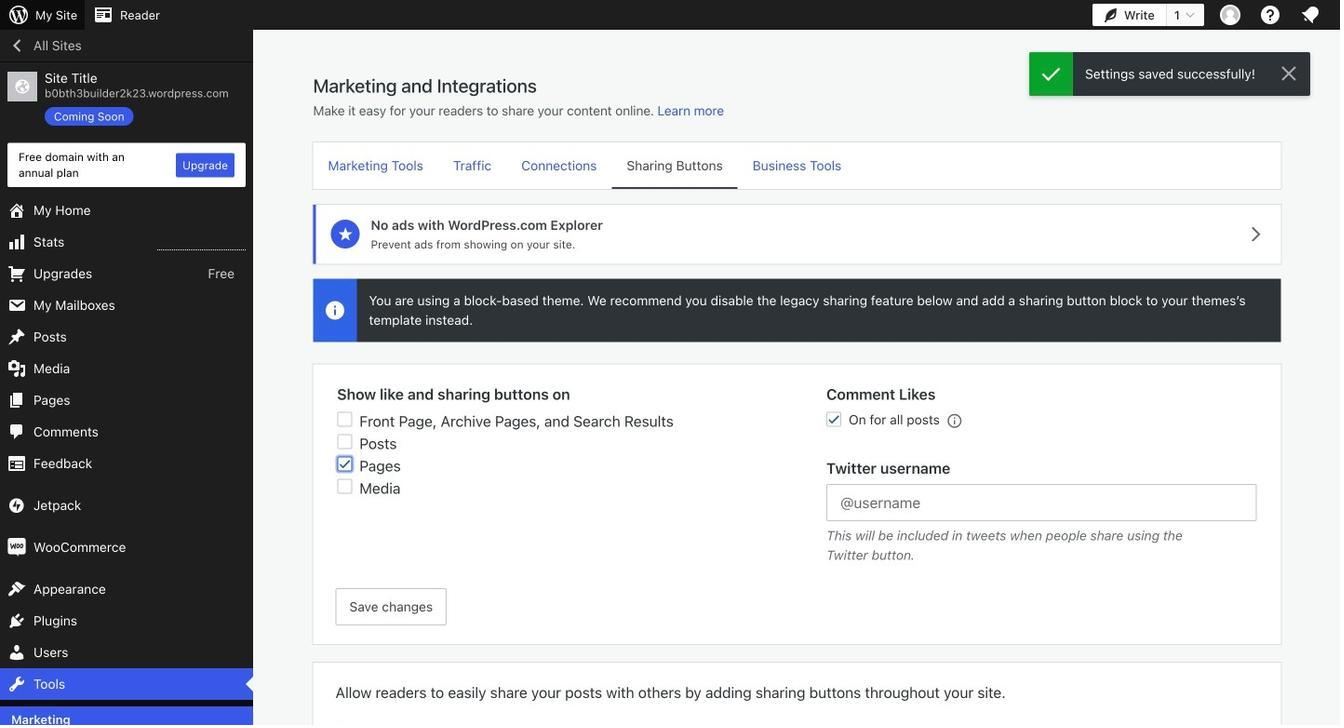 Task type: describe. For each thing, give the bounding box(es) containing it.
1 img image from the top
[[7, 496, 26, 515]]

highest hourly views 0 image
[[157, 238, 246, 250]]

dismiss image
[[1278, 62, 1300, 85]]

1 vertical spatial notice status
[[313, 279, 1281, 342]]

wrapper drop image
[[328, 303, 343, 318]]



Task type: vqa. For each thing, say whether or not it's contained in the screenshot.
A cheerful WordPress blogging theme dedicated to all things homemade and delightful. image
no



Task type: locate. For each thing, give the bounding box(es) containing it.
main content
[[308, 74, 1287, 725]]

None checkbox
[[827, 412, 841, 427], [337, 456, 352, 471], [827, 412, 841, 427], [337, 456, 352, 471]]

manage your notifications image
[[1299, 4, 1322, 26]]

0 vertical spatial notice status
[[1029, 52, 1310, 96]]

my profile image
[[1220, 5, 1241, 25]]

menu
[[313, 142, 1281, 189]]

None checkbox
[[337, 412, 352, 427], [337, 434, 352, 449], [337, 479, 352, 494], [337, 412, 352, 427], [337, 434, 352, 449], [337, 479, 352, 494]]

2 img image from the top
[[7, 538, 26, 557]]

group
[[308, 383, 797, 499], [797, 383, 1287, 438], [797, 457, 1287, 570]]

img image
[[7, 496, 26, 515], [7, 538, 26, 557]]

notice status
[[1029, 52, 1310, 96], [313, 279, 1281, 342]]

0 vertical spatial img image
[[7, 496, 26, 515]]

1 vertical spatial img image
[[7, 538, 26, 557]]

help image
[[1259, 4, 1282, 26]]

@username text field
[[827, 484, 1257, 521]]



